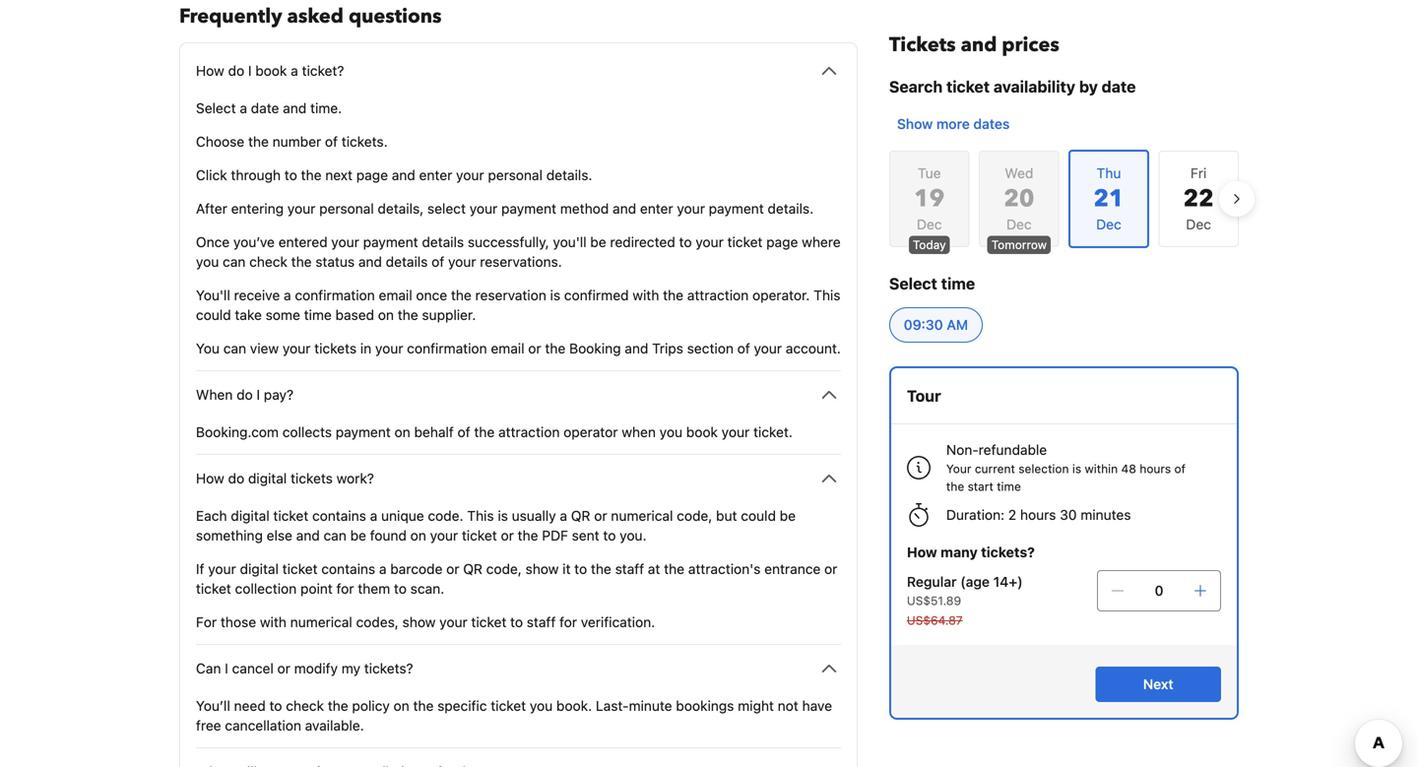 Task type: locate. For each thing, give the bounding box(es) containing it.
0 horizontal spatial hours
[[1021, 507, 1057, 523]]

1 horizontal spatial book
[[686, 424, 718, 440]]

or up 'sent'
[[594, 508, 607, 524]]

payment up work?
[[336, 424, 391, 440]]

0 horizontal spatial this
[[467, 508, 494, 524]]

last-
[[596, 698, 629, 714]]

and left prices
[[961, 32, 997, 59]]

1 horizontal spatial staff
[[615, 561, 644, 577]]

tickets? right my
[[364, 661, 413, 677]]

book right when at the left
[[686, 424, 718, 440]]

1 vertical spatial time
[[304, 307, 332, 323]]

once
[[416, 287, 447, 303]]

a inside you'll receive a confirmation email once the reservation is confirmed with the attraction operator. this could take some time based on the supplier.
[[284, 287, 291, 303]]

of inside non-refundable your current selection is within 48 hours of the start time
[[1175, 462, 1186, 476]]

of
[[325, 133, 338, 150], [432, 254, 445, 270], [738, 340, 750, 357], [458, 424, 471, 440], [1175, 462, 1186, 476]]

or inside can i cancel or modify my tickets? dropdown button
[[277, 661, 291, 677]]

1 horizontal spatial details.
[[768, 200, 814, 217]]

cancellation
[[225, 718, 301, 734]]

how do i book a ticket? element
[[196, 83, 841, 359]]

1 vertical spatial this
[[467, 508, 494, 524]]

14+)
[[994, 574, 1023, 590]]

1 horizontal spatial this
[[814, 287, 841, 303]]

dec up tomorrow
[[1007, 216, 1032, 233]]

email inside you'll receive a confirmation email once the reservation is confirmed with the attraction operator. this could take some time based on the supplier.
[[379, 287, 412, 303]]

1 vertical spatial you
[[660, 424, 683, 440]]

duration:
[[947, 507, 1005, 523]]

you down once
[[196, 254, 219, 270]]

and inside the once you've entered your payment details successfully, you'll be redirected to your ticket page where you can check the status and details of your reservations.
[[359, 254, 382, 270]]

2 vertical spatial time
[[997, 480, 1021, 494]]

dec inside "wed 20 dec tomorrow"
[[1007, 216, 1032, 233]]

email left once
[[379, 287, 412, 303]]

to right it
[[575, 561, 587, 577]]

of up once
[[432, 254, 445, 270]]

confirmed
[[564, 287, 629, 303]]

hours right 2
[[1021, 507, 1057, 523]]

0 horizontal spatial with
[[260, 614, 287, 631]]

0 vertical spatial staff
[[615, 561, 644, 577]]

your inside if your digital ticket contains a barcode or qr code, show it to the staff at the attraction's entrance or ticket collection point for them to scan.
[[208, 561, 236, 577]]

digital inside dropdown button
[[248, 470, 287, 487]]

0 horizontal spatial you
[[196, 254, 219, 270]]

my
[[342, 661, 361, 677]]

0 vertical spatial could
[[196, 307, 231, 323]]

have
[[803, 698, 832, 714]]

to right redirected
[[679, 234, 692, 250]]

dates
[[974, 116, 1010, 132]]

can
[[223, 254, 246, 270], [223, 340, 246, 357], [324, 528, 347, 544]]

0 horizontal spatial personal
[[319, 200, 374, 217]]

the right behalf
[[474, 424, 495, 440]]

digital for your
[[240, 561, 279, 577]]

tickets?
[[981, 544, 1035, 561], [364, 661, 413, 677]]

select a date and time.
[[196, 100, 342, 116]]

tickets and prices
[[890, 32, 1060, 59]]

for
[[337, 581, 354, 597], [560, 614, 577, 631]]

code, left but
[[677, 508, 713, 524]]

0 vertical spatial attraction
[[687, 287, 749, 303]]

0 vertical spatial page
[[356, 167, 388, 183]]

details up once
[[386, 254, 428, 270]]

regular (age 14+) us$51.89
[[907, 574, 1023, 608]]

0 vertical spatial numerical
[[611, 508, 673, 524]]

1 vertical spatial digital
[[231, 508, 270, 524]]

account.
[[786, 340, 841, 357]]

personal
[[488, 167, 543, 183], [319, 200, 374, 217]]

them
[[358, 581, 390, 597]]

verification.
[[581, 614, 655, 631]]

tickets
[[890, 32, 956, 59]]

be up entrance at the right of page
[[780, 508, 796, 524]]

you
[[196, 254, 219, 270], [660, 424, 683, 440], [530, 698, 553, 714]]

the down entered at the left
[[291, 254, 312, 270]]

hours
[[1140, 462, 1172, 476], [1021, 507, 1057, 523]]

the inside non-refundable your current selection is within 48 hours of the start time
[[947, 480, 965, 494]]

if
[[196, 561, 204, 577]]

2 vertical spatial can
[[324, 528, 347, 544]]

dec inside the tue 19 dec today
[[917, 216, 942, 233]]

the down the your on the right bottom of page
[[947, 480, 965, 494]]

how
[[196, 63, 224, 79], [196, 470, 224, 487], [907, 544, 938, 561]]

tickets? inside dropdown button
[[364, 661, 413, 677]]

you'll need to check the policy on the specific ticket you book. last-minute bookings might not have free cancellation available.
[[196, 698, 832, 734]]

1 vertical spatial for
[[560, 614, 577, 631]]

2 vertical spatial is
[[498, 508, 508, 524]]

0 vertical spatial select
[[196, 100, 236, 116]]

if your digital ticket contains a barcode or qr code, show it to the staff at the attraction's entrance or ticket collection point for them to scan.
[[196, 561, 838, 597]]

is for some
[[550, 287, 561, 303]]

it
[[563, 561, 571, 577]]

how for how do digital tickets work?
[[196, 470, 224, 487]]

0 vertical spatial hours
[[1140, 462, 1172, 476]]

code, down each digital ticket contains a unique code. this is usually a qr or numerical code, but could be something else and can be found on your ticket or the pdf sent to you.
[[486, 561, 522, 577]]

can left found
[[324, 528, 347, 544]]

qr up 'sent'
[[571, 508, 591, 524]]

staff left at
[[615, 561, 644, 577]]

of right 48
[[1175, 462, 1186, 476]]

time up am in the top right of the page
[[942, 274, 975, 293]]

on inside "you'll need to check the policy on the specific ticket you book. last-minute bookings might not have free cancellation available."
[[394, 698, 410, 714]]

is inside each digital ticket contains a unique code. this is usually a qr or numerical code, but could be something else and can be found on your ticket or the pdf sent to you.
[[498, 508, 508, 524]]

1 vertical spatial how
[[196, 470, 224, 487]]

1 vertical spatial be
[[780, 508, 796, 524]]

check down you've
[[249, 254, 288, 270]]

0 horizontal spatial email
[[379, 287, 412, 303]]

show
[[526, 561, 559, 577], [403, 614, 436, 631]]

(age
[[961, 574, 990, 590]]

1 vertical spatial tickets
[[291, 470, 333, 487]]

next button
[[1096, 667, 1222, 702]]

0 horizontal spatial tickets?
[[364, 661, 413, 677]]

2 dec from the left
[[1007, 216, 1032, 233]]

check inside the once you've entered your payment details successfully, you'll be redirected to your ticket page where you can check the status and details of your reservations.
[[249, 254, 288, 270]]

2 vertical spatial be
[[350, 528, 366, 544]]

details,
[[378, 200, 424, 217]]

attraction down "when do i pay?" dropdown button
[[499, 424, 560, 440]]

could right but
[[741, 508, 776, 524]]

show more dates
[[897, 116, 1010, 132]]

2 horizontal spatial dec
[[1187, 216, 1212, 233]]

digital inside if your digital ticket contains a barcode or qr code, show it to the staff at the attraction's entrance or ticket collection point for them to scan.
[[240, 561, 279, 577]]

0 horizontal spatial show
[[403, 614, 436, 631]]

2 vertical spatial i
[[225, 661, 228, 677]]

ticket inside the once you've entered your payment details successfully, you'll be redirected to your ticket page where you can check the status and details of your reservations.
[[728, 234, 763, 250]]

you inside "you'll need to check the policy on the specific ticket you book. last-minute bookings might not have free cancellation available."
[[530, 698, 553, 714]]

select up choose
[[196, 100, 236, 116]]

1 vertical spatial qr
[[463, 561, 483, 577]]

minute
[[629, 698, 672, 714]]

date right by
[[1102, 77, 1136, 96]]

details. up where
[[768, 200, 814, 217]]

ticket up point
[[282, 561, 318, 577]]

how inside dropdown button
[[196, 470, 224, 487]]

when do i pay? button
[[196, 383, 841, 407]]

page left where
[[767, 234, 798, 250]]

usually
[[512, 508, 556, 524]]

of right section
[[738, 340, 750, 357]]

ticket down if your digital ticket contains a barcode or qr code, show it to the staff at the attraction's entrance or ticket collection point for them to scan.
[[471, 614, 507, 631]]

0 vertical spatial book
[[255, 63, 287, 79]]

questions
[[349, 3, 442, 30]]

entering
[[231, 200, 284, 217]]

or down you'll receive a confirmation email once the reservation is confirmed with the attraction operator. this could take some time based on the supplier. on the top
[[528, 340, 542, 357]]

tickets left work?
[[291, 470, 333, 487]]

0 horizontal spatial time
[[304, 307, 332, 323]]

contains inside each digital ticket contains a unique code. this is usually a qr or numerical code, but could be something else and can be found on your ticket or the pdf sent to you.
[[312, 508, 366, 524]]

select down today
[[890, 274, 938, 293]]

0 horizontal spatial details.
[[547, 167, 593, 183]]

1 horizontal spatial i
[[248, 63, 252, 79]]

2 horizontal spatial i
[[257, 387, 260, 403]]

to left you.
[[603, 528, 616, 544]]

1 vertical spatial code,
[[486, 561, 522, 577]]

1 vertical spatial hours
[[1021, 507, 1057, 523]]

0 horizontal spatial page
[[356, 167, 388, 183]]

a
[[291, 63, 298, 79], [240, 100, 247, 116], [284, 287, 291, 303], [370, 508, 378, 524], [560, 508, 568, 524], [379, 561, 387, 577]]

can right you
[[223, 340, 246, 357]]

check up available.
[[286, 698, 324, 714]]

3 dec from the left
[[1187, 216, 1212, 233]]

2 vertical spatial you
[[530, 698, 553, 714]]

do for tickets
[[228, 470, 244, 487]]

0 vertical spatial enter
[[419, 167, 453, 183]]

how do digital tickets work?
[[196, 470, 374, 487]]

point
[[301, 581, 333, 597]]

to inside each digital ticket contains a unique code. this is usually a qr or numerical code, but could be something else and can be found on your ticket or the pdf sent to you.
[[603, 528, 616, 544]]

2 vertical spatial digital
[[240, 561, 279, 577]]

enter up select
[[419, 167, 453, 183]]

0 horizontal spatial numerical
[[290, 614, 352, 631]]

this right operator. at right top
[[814, 287, 841, 303]]

for inside if your digital ticket contains a barcode or qr code, show it to the staff at the attraction's entrance or ticket collection point for them to scan.
[[337, 581, 354, 597]]

payment
[[502, 200, 557, 217], [709, 200, 764, 217], [363, 234, 418, 250], [336, 424, 391, 440]]

staff down if your digital ticket contains a barcode or qr code, show it to the staff at the attraction's entrance or ticket collection point for them to scan.
[[527, 614, 556, 631]]

this right code.
[[467, 508, 494, 524]]

1 vertical spatial tickets?
[[364, 661, 413, 677]]

1 vertical spatial could
[[741, 508, 776, 524]]

booking.com
[[196, 424, 279, 440]]

details. up method
[[547, 167, 593, 183]]

this inside you'll receive a confirmation email once the reservation is confirmed with the attraction operator. this could take some time based on the supplier.
[[814, 287, 841, 303]]

0 vertical spatial you
[[196, 254, 219, 270]]

can i cancel or modify my tickets?
[[196, 661, 413, 677]]

how up each
[[196, 470, 224, 487]]

each digital ticket contains a unique code. this is usually a qr or numerical code, but could be something else and can be found on your ticket or the pdf sent to you.
[[196, 508, 796, 544]]

48
[[1122, 462, 1137, 476]]

attraction up section
[[687, 287, 749, 303]]

0 vertical spatial is
[[550, 287, 561, 303]]

0 vertical spatial qr
[[571, 508, 591, 524]]

0 vertical spatial confirmation
[[295, 287, 375, 303]]

0 vertical spatial for
[[337, 581, 354, 597]]

check
[[249, 254, 288, 270], [286, 698, 324, 714]]

with inside 'how do digital tickets work?' element
[[260, 614, 287, 631]]

tickets.
[[342, 133, 388, 150]]

the up through
[[248, 133, 269, 150]]

0 horizontal spatial could
[[196, 307, 231, 323]]

0 vertical spatial details.
[[547, 167, 593, 183]]

status
[[316, 254, 355, 270]]

how do digital tickets work? button
[[196, 467, 841, 491]]

personal down next
[[319, 200, 374, 217]]

is left within
[[1073, 462, 1082, 476]]

0 vertical spatial code,
[[677, 508, 713, 524]]

i right can
[[225, 661, 228, 677]]

you for booking.com collects payment on behalf of the attraction operator when you book your ticket.
[[660, 424, 683, 440]]

am
[[947, 317, 969, 333]]

1 vertical spatial show
[[403, 614, 436, 631]]

contains up them
[[321, 561, 376, 577]]

on right based
[[378, 307, 394, 323]]

1 horizontal spatial personal
[[488, 167, 543, 183]]

contains
[[312, 508, 366, 524], [321, 561, 376, 577]]

or right barcode
[[446, 561, 460, 577]]

0 horizontal spatial code,
[[486, 561, 522, 577]]

0 vertical spatial can
[[223, 254, 246, 270]]

and right else
[[296, 528, 320, 544]]

ticket inside "you'll need to check the policy on the specific ticket you book. last-minute bookings might not have free cancellation available."
[[491, 698, 526, 714]]

do for pay?
[[237, 387, 253, 403]]

1 horizontal spatial code,
[[677, 508, 713, 524]]

0 vertical spatial this
[[814, 287, 841, 303]]

tue
[[918, 165, 941, 181]]

0 vertical spatial check
[[249, 254, 288, 270]]

0 vertical spatial personal
[[488, 167, 543, 183]]

dec up today
[[917, 216, 942, 233]]

digital down booking.com
[[248, 470, 287, 487]]

0 horizontal spatial i
[[225, 661, 228, 677]]

2 horizontal spatial be
[[780, 508, 796, 524]]

1 vertical spatial staff
[[527, 614, 556, 631]]

staff
[[615, 561, 644, 577], [527, 614, 556, 631]]

do inside dropdown button
[[228, 470, 244, 487]]

0 horizontal spatial qr
[[463, 561, 483, 577]]

a inside if your digital ticket contains a barcode or qr code, show it to the staff at the attraction's entrance or ticket collection point for them to scan.
[[379, 561, 387, 577]]

2 vertical spatial how
[[907, 544, 938, 561]]

on left behalf
[[395, 424, 411, 440]]

do
[[228, 63, 244, 79], [237, 387, 253, 403], [228, 470, 244, 487]]

is inside you'll receive a confirmation email once the reservation is confirmed with the attraction operator. this could take some time based on the supplier.
[[550, 287, 561, 303]]

or right entrance at the right of page
[[825, 561, 838, 577]]

contains down work?
[[312, 508, 366, 524]]

details down select
[[422, 234, 464, 250]]

the
[[248, 133, 269, 150], [301, 167, 322, 183], [291, 254, 312, 270], [451, 287, 472, 303], [663, 287, 684, 303], [398, 307, 418, 323], [545, 340, 566, 357], [474, 424, 495, 440], [947, 480, 965, 494], [518, 528, 538, 544], [591, 561, 612, 577], [664, 561, 685, 577], [328, 698, 348, 714], [413, 698, 434, 714]]

how inside dropdown button
[[196, 63, 224, 79]]

1 horizontal spatial is
[[550, 287, 561, 303]]

select inside how do i book a ticket? "element"
[[196, 100, 236, 116]]

could inside you'll receive a confirmation email once the reservation is confirmed with the attraction operator. this could take some time based on the supplier.
[[196, 307, 231, 323]]

tour
[[907, 387, 941, 405]]

0 vertical spatial with
[[633, 287, 659, 303]]

date
[[1102, 77, 1136, 96], [251, 100, 279, 116]]

can inside the once you've entered your payment details successfully, you'll be redirected to your ticket page where you can check the status and details of your reservations.
[[223, 254, 246, 270]]

1 horizontal spatial page
[[767, 234, 798, 250]]

tickets inside how do i book a ticket? "element"
[[314, 340, 357, 357]]

1 dec from the left
[[917, 216, 942, 233]]

0 vertical spatial time
[[942, 274, 975, 293]]

on right policy
[[394, 698, 410, 714]]

show left it
[[526, 561, 559, 577]]

dec down 22
[[1187, 216, 1212, 233]]

1 horizontal spatial with
[[633, 287, 659, 303]]

unique
[[381, 508, 424, 524]]

attraction inside you'll receive a confirmation email once the reservation is confirmed with the attraction operator. this could take some time based on the supplier.
[[687, 287, 749, 303]]

but
[[716, 508, 737, 524]]

attraction
[[687, 287, 749, 303], [499, 424, 560, 440]]

do up select a date and time.
[[228, 63, 244, 79]]

the right it
[[591, 561, 612, 577]]

selection
[[1019, 462, 1069, 476]]

do right the when
[[237, 387, 253, 403]]

1 vertical spatial enter
[[640, 200, 674, 217]]

can i cancel or modify my tickets? button
[[196, 657, 841, 681]]

1 horizontal spatial time
[[942, 274, 975, 293]]

1 horizontal spatial date
[[1102, 77, 1136, 96]]

barcode
[[390, 561, 443, 577]]

region
[[874, 142, 1255, 256]]

0 horizontal spatial dec
[[917, 216, 942, 233]]

with down collection
[[260, 614, 287, 631]]

confirmation
[[295, 287, 375, 303], [407, 340, 487, 357]]

be left found
[[350, 528, 366, 544]]

pdf
[[542, 528, 568, 544]]

time down current
[[997, 480, 1021, 494]]

or
[[528, 340, 542, 357], [594, 508, 607, 524], [501, 528, 514, 544], [446, 561, 460, 577], [825, 561, 838, 577], [277, 661, 291, 677]]

confirmation up based
[[295, 287, 375, 303]]

1 horizontal spatial email
[[491, 340, 525, 357]]

2 horizontal spatial time
[[997, 480, 1021, 494]]

1 horizontal spatial tickets?
[[981, 544, 1035, 561]]

section
[[687, 340, 734, 357]]

1 horizontal spatial numerical
[[611, 508, 673, 524]]

search ticket availability by date
[[890, 77, 1136, 96]]

1 vertical spatial with
[[260, 614, 287, 631]]

digital up collection
[[240, 561, 279, 577]]

could inside each digital ticket contains a unique code. this is usually a qr or numerical code, but could be something else and can be found on your ticket or the pdf sent to you.
[[741, 508, 776, 524]]

based
[[336, 307, 374, 323]]

0 horizontal spatial confirmation
[[295, 287, 375, 303]]

the inside each digital ticket contains a unique code. this is usually a qr or numerical code, but could be something else and can be found on your ticket or the pdf sent to you.
[[518, 528, 538, 544]]

dec for 20
[[1007, 216, 1032, 233]]

for right point
[[337, 581, 354, 597]]

hours inside non-refundable your current selection is within 48 hours of the start time
[[1140, 462, 1172, 476]]

how do i book a ticket?
[[196, 63, 344, 79]]

09:30
[[904, 317, 943, 333]]

staff inside if your digital ticket contains a barcode or qr code, show it to the staff at the attraction's entrance or ticket collection point for them to scan.
[[615, 561, 644, 577]]

a up some
[[284, 287, 291, 303]]

this inside each digital ticket contains a unique code. this is usually a qr or numerical code, but could be something else and can be found on your ticket or the pdf sent to you.
[[467, 508, 494, 524]]

0 vertical spatial contains
[[312, 508, 366, 524]]

1 horizontal spatial be
[[590, 234, 607, 250]]

0 horizontal spatial date
[[251, 100, 279, 116]]

you
[[196, 340, 220, 357]]

the right at
[[664, 561, 685, 577]]

1 horizontal spatial show
[[526, 561, 559, 577]]

0 vertical spatial email
[[379, 287, 412, 303]]

how down frequently
[[196, 63, 224, 79]]

you've
[[233, 234, 275, 250]]

page right next
[[356, 167, 388, 183]]

1 horizontal spatial could
[[741, 508, 776, 524]]

a left ticket?
[[291, 63, 298, 79]]

page inside the once you've entered your payment details successfully, you'll be redirected to your ticket page where you can check the status and details of your reservations.
[[767, 234, 798, 250]]

or right cancel
[[277, 661, 291, 677]]

dec inside fri 22 dec
[[1187, 216, 1212, 233]]

personal up after entering your personal details, select your payment method and enter your payment details.
[[488, 167, 543, 183]]

your
[[456, 167, 484, 183], [288, 200, 316, 217], [470, 200, 498, 217], [677, 200, 705, 217], [331, 234, 359, 250], [696, 234, 724, 250], [448, 254, 476, 270], [283, 340, 311, 357], [375, 340, 403, 357], [754, 340, 782, 357], [722, 424, 750, 440], [430, 528, 458, 544], [208, 561, 236, 577], [440, 614, 468, 631]]

policy
[[352, 698, 390, 714]]

show down scan.
[[403, 614, 436, 631]]

0 vertical spatial do
[[228, 63, 244, 79]]

minutes
[[1081, 507, 1132, 523]]

date inside how do i book a ticket? "element"
[[251, 100, 279, 116]]

1 vertical spatial book
[[686, 424, 718, 440]]

choose the number of tickets.
[[196, 133, 388, 150]]

can
[[196, 661, 221, 677]]

a up the pdf
[[560, 508, 568, 524]]

is left confirmed
[[550, 287, 561, 303]]

could
[[196, 307, 231, 323], [741, 508, 776, 524]]

0 vertical spatial i
[[248, 63, 252, 79]]

email
[[379, 287, 412, 303], [491, 340, 525, 357]]

0 vertical spatial tickets
[[314, 340, 357, 357]]

can inside each digital ticket contains a unique code. this is usually a qr or numerical code, but could be something else and can be found on your ticket or the pdf sent to you.
[[324, 528, 347, 544]]



Task type: vqa. For each thing, say whether or not it's contained in the screenshot.
23451 within "END POINT ATLANTIC AVE 2401, NORTH VIRGINIA BEACH, VIRGINIA BEACH, 23451"
no



Task type: describe. For each thing, give the bounding box(es) containing it.
i for pay?
[[257, 387, 260, 403]]

your
[[947, 462, 972, 476]]

of left tickets.
[[325, 133, 338, 150]]

do for book
[[228, 63, 244, 79]]

or down usually
[[501, 528, 514, 544]]

code, inside each digital ticket contains a unique code. this is usually a qr or numerical code, but could be something else and can be found on your ticket or the pdf sent to you.
[[677, 508, 713, 524]]

behalf
[[414, 424, 454, 440]]

time inside you'll receive a confirmation email once the reservation is confirmed with the attraction operator. this could take some time based on the supplier.
[[304, 307, 332, 323]]

ticket down code.
[[462, 528, 497, 544]]

payment up the successfully,
[[502, 200, 557, 217]]

non-
[[947, 442, 979, 458]]

supplier.
[[422, 307, 476, 323]]

20
[[1004, 183, 1035, 215]]

reservations.
[[480, 254, 562, 270]]

is inside non-refundable your current selection is within 48 hours of the start time
[[1073, 462, 1082, 476]]

scan.
[[411, 581, 445, 597]]

regular
[[907, 574, 957, 590]]

specific
[[438, 698, 487, 714]]

more
[[937, 116, 970, 132]]

or inside how do i book a ticket? "element"
[[528, 340, 542, 357]]

ticket up show more dates
[[947, 77, 990, 96]]

method
[[560, 200, 609, 217]]

dec for 19
[[917, 216, 942, 233]]

1 vertical spatial details
[[386, 254, 428, 270]]

next
[[325, 167, 353, 183]]

of right behalf
[[458, 424, 471, 440]]

of inside the once you've entered your payment details successfully, you'll be redirected to your ticket page where you can check the status and details of your reservations.
[[432, 254, 445, 270]]

us$64.87
[[907, 614, 963, 628]]

once you've entered your payment details successfully, you'll be redirected to your ticket page where you can check the status and details of your reservations.
[[196, 234, 841, 270]]

1 horizontal spatial confirmation
[[407, 340, 487, 357]]

collects
[[283, 424, 332, 440]]

time inside non-refundable your current selection is within 48 hours of the start time
[[997, 480, 1021, 494]]

the up trips
[[663, 287, 684, 303]]

qr inside if your digital ticket contains a barcode or qr code, show it to the staff at the attraction's entrance or ticket collection point for them to scan.
[[463, 561, 483, 577]]

and up redirected
[[613, 200, 637, 217]]

need
[[234, 698, 266, 714]]

1 vertical spatial details.
[[768, 200, 814, 217]]

for
[[196, 614, 217, 631]]

the up supplier.
[[451, 287, 472, 303]]

and left time.
[[283, 100, 307, 116]]

ticket down if
[[196, 581, 231, 597]]

how do i book a ticket? button
[[196, 59, 841, 83]]

asked
[[287, 3, 344, 30]]

select for select a date and time.
[[196, 100, 236, 116]]

the up available.
[[328, 698, 348, 714]]

in
[[360, 340, 372, 357]]

modify
[[294, 661, 338, 677]]

the down once
[[398, 307, 418, 323]]

successfully,
[[468, 234, 549, 250]]

found
[[370, 528, 407, 544]]

how many tickets?
[[907, 544, 1035, 561]]

0
[[1155, 583, 1164, 599]]

search
[[890, 77, 943, 96]]

codes,
[[356, 614, 399, 631]]

1 vertical spatial can
[[223, 340, 246, 357]]

reservation
[[475, 287, 547, 303]]

availability
[[994, 77, 1076, 96]]

start
[[968, 480, 994, 494]]

you'll receive a confirmation email once the reservation is confirmed with the attraction operator. this could take some time based on the supplier.
[[196, 287, 841, 323]]

region containing 19
[[874, 142, 1255, 256]]

how for how many tickets?
[[907, 544, 938, 561]]

click through to the next page and enter your personal details.
[[196, 167, 593, 183]]

wed
[[1005, 165, 1034, 181]]

qr inside each digital ticket contains a unique code. this is usually a qr or numerical code, but could be something else and can be found on your ticket or the pdf sent to you.
[[571, 508, 591, 524]]

19
[[914, 183, 945, 215]]

when
[[622, 424, 656, 440]]

a up found
[[370, 508, 378, 524]]

wed 20 dec tomorrow
[[992, 165, 1047, 252]]

0 vertical spatial tickets?
[[981, 544, 1035, 561]]

tomorrow
[[992, 238, 1047, 252]]

at
[[648, 561, 660, 577]]

something
[[196, 528, 263, 544]]

attraction's
[[688, 561, 761, 577]]

after
[[196, 200, 227, 217]]

show inside if your digital ticket contains a barcode or qr code, show it to the staff at the attraction's entrance or ticket collection point for them to scan.
[[526, 561, 559, 577]]

select for select time
[[890, 274, 938, 293]]

on inside each digital ticket contains a unique code. this is usually a qr or numerical code, but could be something else and can be found on your ticket or the pdf sent to you.
[[411, 528, 426, 544]]

redirected
[[610, 234, 676, 250]]

number
[[273, 133, 321, 150]]

a inside dropdown button
[[291, 63, 298, 79]]

i for book
[[248, 63, 252, 79]]

code, inside if your digital ticket contains a barcode or qr code, show it to the staff at the attraction's entrance or ticket collection point for them to scan.
[[486, 561, 522, 577]]

the left specific
[[413, 698, 434, 714]]

is for be
[[498, 508, 508, 524]]

where
[[802, 234, 841, 250]]

on inside you'll receive a confirmation email once the reservation is confirmed with the attraction operator. this could take some time based on the supplier.
[[378, 307, 394, 323]]

time.
[[310, 100, 342, 116]]

booking.com collects payment on behalf of the attraction operator when you book your ticket.
[[196, 424, 793, 440]]

0 vertical spatial details
[[422, 234, 464, 250]]

sent
[[572, 528, 600, 544]]

to down choose the number of tickets.
[[285, 167, 297, 183]]

operator
[[564, 424, 618, 440]]

you'll
[[196, 698, 230, 714]]

available.
[[305, 718, 364, 734]]

you for you'll need to check the policy on the specific ticket you book. last-minute bookings might not have free cancellation available.
[[530, 698, 553, 714]]

once
[[196, 234, 230, 250]]

contains inside if your digital ticket contains a barcode or qr code, show it to the staff at the attraction's entrance or ticket collection point for them to scan.
[[321, 561, 376, 577]]

your inside each digital ticket contains a unique code. this is usually a qr or numerical code, but could be something else and can be found on your ticket or the pdf sent to you.
[[430, 528, 458, 544]]

when
[[196, 387, 233, 403]]

show more dates button
[[890, 106, 1018, 142]]

and left trips
[[625, 340, 649, 357]]

be inside the once you've entered your payment details successfully, you'll be redirected to your ticket page where you can check the status and details of your reservations.
[[590, 234, 607, 250]]

1 vertical spatial attraction
[[499, 424, 560, 440]]

you can view your tickets in your confirmation email or the booking and trips section of your account.
[[196, 340, 841, 357]]

not
[[778, 698, 799, 714]]

1 horizontal spatial enter
[[640, 200, 674, 217]]

30
[[1060, 507, 1077, 523]]

the left booking
[[545, 340, 566, 357]]

some
[[266, 307, 300, 323]]

us$51.89
[[907, 594, 962, 608]]

digital inside each digital ticket contains a unique code. this is usually a qr or numerical code, but could be something else and can be found on your ticket or the pdf sent to you.
[[231, 508, 270, 524]]

how do digital tickets work? element
[[196, 491, 841, 632]]

the left next
[[301, 167, 322, 183]]

you.
[[620, 528, 647, 544]]

book inside how do i book a ticket? dropdown button
[[255, 63, 287, 79]]

to inside the once you've entered your payment details successfully, you'll be redirected to your ticket page where you can check the status and details of your reservations.
[[679, 234, 692, 250]]

tue 19 dec today
[[913, 165, 946, 252]]

ticket?
[[302, 63, 344, 79]]

tickets inside dropdown button
[[291, 470, 333, 487]]

to down barcode
[[394, 581, 407, 597]]

many
[[941, 544, 978, 561]]

1 vertical spatial numerical
[[290, 614, 352, 631]]

you inside the once you've entered your payment details successfully, you'll be redirected to your ticket page where you can check the status and details of your reservations.
[[196, 254, 219, 270]]

check inside "you'll need to check the policy on the specific ticket you book. last-minute bookings might not have free cancellation available."
[[286, 698, 324, 714]]

with inside you'll receive a confirmation email once the reservation is confirmed with the attraction operator. this could take some time based on the supplier.
[[633, 287, 659, 303]]

payment up operator. at right top
[[709, 200, 764, 217]]

each
[[196, 508, 227, 524]]

refundable
[[979, 442, 1047, 458]]

you'll
[[196, 287, 230, 303]]

work?
[[337, 470, 374, 487]]

select time
[[890, 274, 975, 293]]

1 vertical spatial email
[[491, 340, 525, 357]]

to inside "you'll need to check the policy on the specific ticket you book. last-minute bookings might not have free cancellation available."
[[269, 698, 282, 714]]

2
[[1009, 507, 1017, 523]]

1 horizontal spatial for
[[560, 614, 577, 631]]

and inside each digital ticket contains a unique code. this is usually a qr or numerical code, but could be something else and can be found on your ticket or the pdf sent to you.
[[296, 528, 320, 544]]

0 horizontal spatial enter
[[419, 167, 453, 183]]

confirmation inside you'll receive a confirmation email once the reservation is confirmed with the attraction operator. this could take some time based on the supplier.
[[295, 287, 375, 303]]

entered
[[279, 234, 328, 250]]

entrance
[[765, 561, 821, 577]]

numerical inside each digital ticket contains a unique code. this is usually a qr or numerical code, but could be something else and can be found on your ticket or the pdf sent to you.
[[611, 508, 673, 524]]

for those with numerical codes, show your ticket to staff for verification.
[[196, 614, 655, 631]]

0 vertical spatial date
[[1102, 77, 1136, 96]]

a up choose
[[240, 100, 247, 116]]

0 horizontal spatial be
[[350, 528, 366, 544]]

next
[[1144, 676, 1174, 693]]

digital for do
[[248, 470, 287, 487]]

to down if your digital ticket contains a barcode or qr code, show it to the staff at the attraction's entrance or ticket collection point for them to scan.
[[510, 614, 523, 631]]

ticket up else
[[273, 508, 309, 524]]

how for how do i book a ticket?
[[196, 63, 224, 79]]

09:30 am
[[904, 317, 969, 333]]

and up the details,
[[392, 167, 416, 183]]

1 vertical spatial personal
[[319, 200, 374, 217]]

bookings
[[676, 698, 734, 714]]

payment inside the once you've entered your payment details successfully, you'll be redirected to your ticket page where you can check the status and details of your reservations.
[[363, 234, 418, 250]]

else
[[267, 528, 293, 544]]

the inside the once you've entered your payment details successfully, you'll be redirected to your ticket page where you can check the status and details of your reservations.
[[291, 254, 312, 270]]

today
[[913, 238, 946, 252]]

click
[[196, 167, 227, 183]]



